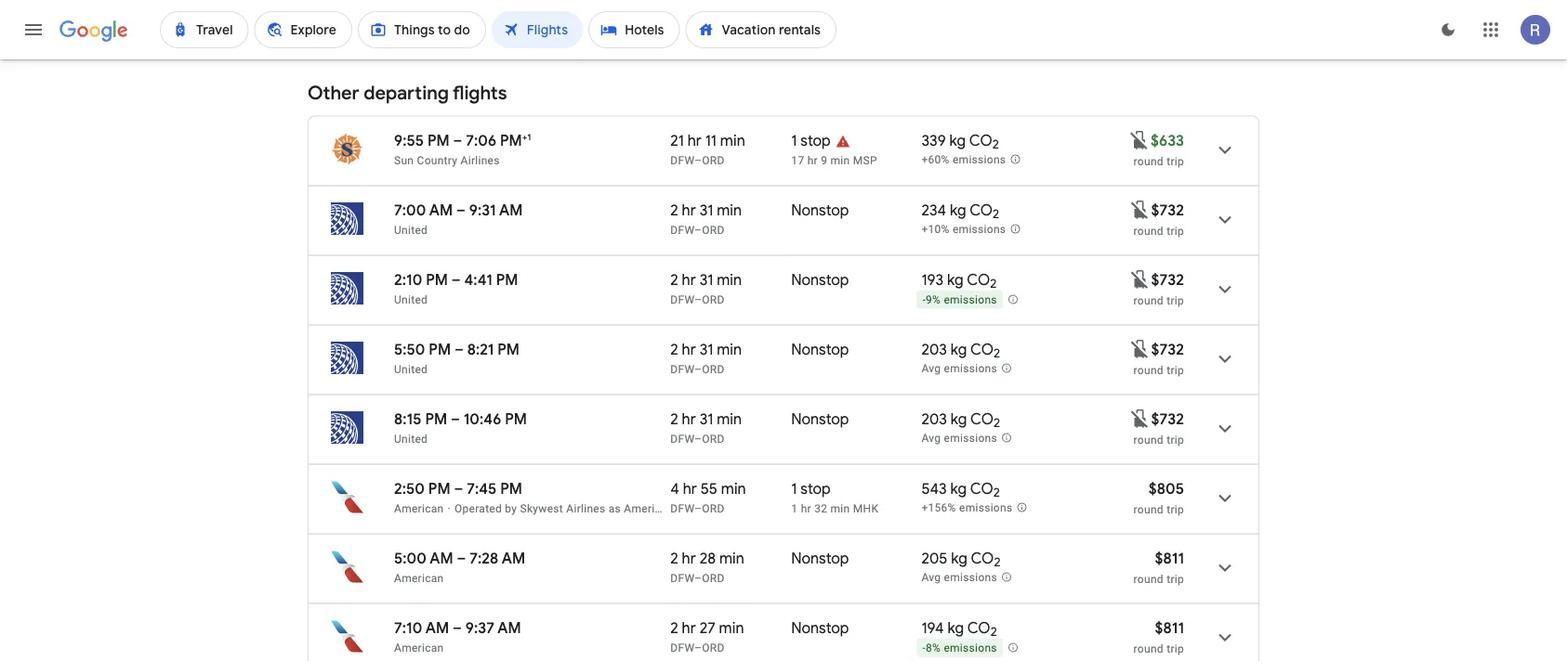 Task type: vqa. For each thing, say whether or not it's contained in the screenshot.


Task type: describe. For each thing, give the bounding box(es) containing it.
american for airlines
[[624, 502, 674, 515]]

+156%
[[922, 502, 956, 515]]

5:50
[[394, 340, 425, 359]]

ord for 4:41 pm
[[702, 293, 725, 306]]

9:31
[[469, 201, 496, 220]]

avg for 7:28 am
[[922, 572, 941, 585]]

hr inside 1 stop 1 hr 32 min mhk
[[801, 502, 811, 515]]

28
[[700, 549, 716, 568]]

nonstop for 7:28 am
[[791, 549, 849, 568]]

4:41
[[464, 270, 493, 290]]

9
[[821, 154, 828, 167]]

emissions for 10:46 pm
[[944, 432, 997, 445]]

co for 10:46
[[970, 410, 994, 429]]

leaves dallas/fort worth international airport at 9:55 pm on saturday, june 15 and arrives at o'hare international airport at 7:06 pm on sunday, june 16. element
[[394, 131, 531, 150]]

american down departure time: 2:50 pm. "text box" on the left bottom
[[394, 502, 444, 515]]

air
[[711, 502, 726, 515]]

am right 5:00
[[430, 549, 453, 568]]

operated
[[454, 502, 502, 515]]

emissions down 193 kg co 2
[[944, 294, 997, 307]]

2:10 pm – 4:41 pm united
[[394, 270, 518, 306]]

732 us dollars text field for 203
[[1151, 340, 1184, 359]]

wisconsin
[[729, 502, 782, 515]]

total duration 2 hr 27 min. element
[[670, 619, 791, 641]]

8%
[[926, 643, 941, 656]]

nonstop for 8:21 pm
[[791, 340, 849, 359]]

flight details. leaves dallas/fort worth international airport at 7:00 am on saturday, june 15 and arrives at o'hare international airport at 9:31 am on saturday, june 15. image
[[1203, 198, 1247, 242]]

nonstop flight. element for 7:28 am
[[791, 549, 849, 571]]

country
[[417, 154, 458, 167]]

pm right 2:50
[[428, 480, 450, 499]]

5:00
[[394, 549, 427, 568]]

203 kg co 2 for 8:21 pm
[[922, 340, 1000, 362]]

7:10
[[394, 619, 422, 638]]

emissions for 7:06 pm
[[953, 154, 1006, 167]]

1 round trip from the top
[[1134, 155, 1184, 168]]

united for 8:15
[[394, 433, 428, 446]]

203 kg co 2 for 10:46 pm
[[922, 410, 1000, 431]]

4
[[670, 480, 679, 499]]

2 inside 2 hr 28 min dfw – ord
[[670, 549, 678, 568]]

avg emissions for 10:46 pm
[[922, 432, 997, 445]]

nonstop flight. element for 8:21 pm
[[791, 340, 849, 362]]

Departure time: 8:15 PM. text field
[[394, 410, 447, 429]]

10:46
[[464, 410, 501, 429]]

– inside '7:10 am – 9:37 am american'
[[453, 619, 462, 638]]

$811 round trip for 205
[[1134, 549, 1184, 586]]

5 trip from the top
[[1167, 434, 1184, 447]]

ord for 9:31 am
[[702, 224, 725, 237]]

543
[[922, 480, 947, 499]]

round trip for 8:21
[[1134, 364, 1184, 377]]

2 hr 31 min dfw – ord for 10:46 pm
[[670, 410, 742, 446]]

2:10
[[394, 270, 422, 290]]

pm right 8:15
[[425, 410, 447, 429]]

prices
[[375, 8, 416, 27]]

hr for 7:28 am
[[682, 549, 696, 568]]

kg inside 543 kg co 2
[[951, 480, 967, 499]]

leaves dallas/fort worth international airport at 8:15 pm on saturday, june 15 and arrives at o'hare international airport at 10:46 pm on saturday, june 15. element
[[394, 410, 527, 429]]

-8% emissions
[[922, 643, 997, 656]]

234
[[922, 201, 946, 220]]

stop for 1 stop 1 hr 32 min mhk
[[801, 480, 831, 499]]

currently
[[445, 8, 506, 27]]

leaves dallas/fort worth international airport at 7:00 am on saturday, june 15 and arrives at o'hare international airport at 9:31 am on saturday, june 15. element
[[394, 201, 523, 220]]

Arrival time: 10:46 PM. text field
[[464, 410, 527, 429]]

ord for 9:37 am
[[702, 642, 725, 655]]

kg for 7:28
[[951, 549, 968, 568]]

3 round from the top
[[1134, 294, 1164, 307]]

flights
[[453, 81, 507, 105]]

total duration 2 hr 31 min. element for 10:46 pm
[[670, 410, 791, 432]]

1 as from the left
[[609, 502, 621, 515]]

193 kg co 2
[[922, 270, 997, 292]]

other departing flights
[[308, 81, 507, 105]]

avg emissions for 7:28 am
[[922, 572, 997, 585]]

by
[[505, 502, 517, 515]]

+60%
[[922, 154, 950, 167]]

17
[[791, 154, 804, 167]]

7:00
[[394, 201, 426, 220]]

1 stop
[[791, 131, 831, 150]]

stop for 1 stop
[[801, 131, 831, 150]]

ord for 7:06 pm
[[702, 154, 725, 167]]

7:06
[[466, 131, 497, 150]]

nonstop for 9:37 am
[[791, 619, 849, 638]]

205
[[922, 549, 948, 568]]

flight details. leaves dallas/fort worth international airport at 2:50 pm on saturday, june 15 and arrives at o'hare international airport at 7:45 pm on saturday, june 15. image
[[1203, 476, 1247, 521]]

emissions for 9:31 am
[[953, 223, 1006, 236]]

united for 2:10
[[394, 293, 428, 306]]

2 inside '194 kg co 2'
[[991, 625, 997, 641]]

round trip for 9:31
[[1134, 224, 1184, 238]]

prices are currently high
[[375, 8, 540, 27]]

min for 7:06 pm
[[720, 131, 745, 150]]

2 hr 31 min dfw – ord for 9:31 am
[[670, 201, 742, 237]]

– inside the 21 hr 11 min dfw – ord
[[694, 154, 702, 167]]

dfw for 9:31 am
[[670, 224, 694, 237]]

2:50 pm – 7:45 pm
[[394, 480, 522, 499]]

this price for this flight doesn't include overhead bin access. if you need a carry-on bag, use the bags filter to update prices. image up this price for this flight doesn't include overhead bin access. if you need a carry-on bag, use the bags filter to update prices. icon
[[1128, 129, 1151, 151]]

2 inside 205 kg co 2
[[994, 555, 1001, 571]]

flight details. leaves dallas/fort worth international airport at 7:10 am on saturday, june 15 and arrives at o'hare international airport at 9:37 am on saturday, june 15. image
[[1203, 616, 1247, 660]]

msp
[[853, 154, 877, 167]]

layover (1 of 1) is a 17 hr 9 min overnight layover at minneapolis–saint paul international airport in minneapolis. element
[[791, 153, 912, 168]]

emissions down '194 kg co 2' in the right bottom of the page
[[944, 643, 997, 656]]

+60% emissions
[[922, 154, 1006, 167]]

633 US dollars text field
[[1151, 131, 1184, 150]]

– inside 2:10 pm – 4:41 pm united
[[452, 270, 461, 290]]

2 hr 27 min dfw – ord
[[670, 619, 744, 655]]

2 hr 28 min dfw – ord
[[670, 549, 744, 585]]

+10%
[[922, 223, 950, 236]]

1 trip from the top
[[1167, 155, 1184, 168]]

leaves dallas/fort worth international airport at 7:10 am on saturday, june 15 and arrives at o'hare international airport at 9:37 am on saturday, june 15. element
[[394, 619, 521, 638]]

min for 10:46 pm
[[717, 410, 742, 429]]

kg for 8:21
[[951, 340, 967, 359]]

pm right 10:46
[[505, 410, 527, 429]]

2 inside 193 kg co 2
[[990, 276, 997, 292]]

co for 9:37
[[967, 619, 991, 638]]

+156% emissions
[[922, 502, 1013, 515]]

this price for this flight doesn't include overhead bin access. if you need a carry-on bag, use the bags filter to update prices. image for 4:41
[[1129, 268, 1151, 291]]

543 kg co 2
[[922, 480, 1000, 501]]

8 trip from the top
[[1167, 643, 1184, 656]]

732 US dollars text field
[[1151, 201, 1184, 220]]

layover (1 of 1) is a 1 hr 32 min layover at manhattan regional airport in manhattan. element
[[791, 501, 912, 516]]

avg for 8:21 pm
[[922, 363, 941, 376]]

eagle
[[854, 502, 882, 515]]

this price for this flight doesn't include overhead bin access. if you need a carry-on bag, use the bags filter to update prices. image for 10:46
[[1129, 408, 1151, 430]]

Departure time: 2:50 PM. text field
[[394, 480, 450, 499]]

nonstop for 9:31 am
[[791, 201, 849, 220]]

2 hr 31 min dfw – ord for 4:41 pm
[[670, 270, 742, 306]]

hr for 7:06 pm
[[688, 131, 702, 150]]

339 kg co 2
[[922, 131, 999, 153]]

flight details. leaves dallas/fort worth international airport at 5:00 am on saturday, june 15 and arrives at o'hare international airport at 7:28 am on saturday, june 15. image
[[1203, 546, 1247, 591]]

Arrival time: 9:37 AM. text field
[[465, 619, 521, 638]]

2 inside the 234 kg co 2
[[993, 207, 999, 222]]

sun country airlines
[[394, 154, 500, 167]]

2 round from the top
[[1134, 224, 1164, 238]]

9:37
[[465, 619, 494, 638]]

-9% emissions
[[922, 294, 997, 307]]

32
[[814, 502, 828, 515]]

pm up by
[[500, 480, 522, 499]]

194 kg co 2
[[922, 619, 997, 641]]

4 trip from the top
[[1167, 364, 1184, 377]]

this price for this flight doesn't include overhead bin access. if you need a carry-on bag, use the bags filter to update prices. image for 8:21
[[1129, 338, 1151, 360]]

5:50 pm – 8:21 pm united
[[394, 340, 520, 376]]

- for 194
[[922, 643, 926, 656]]

1 left 32
[[791, 502, 798, 515]]

co for 4:41
[[967, 270, 990, 290]]

sun
[[394, 154, 414, 167]]

Arrival time: 7:06 PM on  Sunday, June 16. text field
[[466, 131, 531, 150]]

min for 8:21 pm
[[717, 340, 742, 359]]

Departure time: 7:10 AM. text field
[[394, 619, 449, 638]]

skywest
[[520, 502, 563, 515]]

co inside 339 kg co 2
[[969, 131, 992, 150]]

dfw for 10:46 pm
[[670, 433, 694, 446]]

co for 9:31
[[970, 201, 993, 220]]

4 hr 55 min dfw – ord
[[670, 480, 746, 515]]

7 trip from the top
[[1167, 573, 1184, 586]]

2 1 stop flight. element from the top
[[791, 480, 831, 501]]

hr for 9:31 am
[[682, 201, 696, 220]]

811 US dollars text field
[[1155, 619, 1184, 638]]

pm right '7:06'
[[500, 131, 522, 150]]

eagle,
[[677, 502, 708, 515]]

emissions for 8:21 pm
[[944, 363, 997, 376]]

emissions for 7:28 am
[[944, 572, 997, 585]]

min for 4:41 pm
[[717, 270, 742, 290]]



Task type: locate. For each thing, give the bounding box(es) containing it.
round trip down $633
[[1134, 155, 1184, 168]]

emissions down -9% emissions
[[944, 363, 997, 376]]

trip inside $805 round trip
[[1167, 503, 1184, 516]]

american inside the 5:00 am – 7:28 am american
[[394, 572, 444, 585]]

9:55 pm – 7:06 pm + 1
[[394, 131, 531, 150]]

kg for 9:37
[[948, 619, 964, 638]]

2 total duration 2 hr 31 min. element from the top
[[670, 270, 791, 292]]

2 hr 31 min dfw – ord
[[670, 201, 742, 237], [670, 270, 742, 306], [670, 340, 742, 376], [670, 410, 742, 446]]

hr for 4:41 pm
[[682, 270, 696, 290]]

dfw inside the 4 hr 55 min dfw – ord
[[670, 502, 694, 515]]

1 vertical spatial -
[[922, 643, 926, 656]]

17 hr 9 min msp
[[791, 154, 877, 167]]

0 vertical spatial airlines
[[461, 154, 500, 167]]

flight details. leaves dallas/fort worth international airport at 5:50 pm on saturday, june 15 and arrives at o'hare international airport at 8:21 pm on saturday, june 15. image
[[1203, 337, 1247, 382]]

this price for this flight doesn't include overhead bin access. if you need a carry-on bag, use the bags filter to update prices. image
[[1129, 199, 1151, 221]]

emissions down the 234 kg co 2
[[953, 223, 1006, 236]]

2 round trip from the top
[[1134, 224, 1184, 238]]

total duration 2 hr 28 min. element
[[670, 549, 791, 571]]

193
[[922, 270, 944, 290]]

american down the '5:00 am' text box
[[394, 572, 444, 585]]

hr inside the 21 hr 11 min dfw – ord
[[688, 131, 702, 150]]

3 dfw from the top
[[670, 293, 694, 306]]

732 US dollars text field
[[1151, 270, 1184, 290], [1151, 340, 1184, 359]]

round
[[1134, 155, 1164, 168], [1134, 224, 1164, 238], [1134, 294, 1164, 307], [1134, 364, 1164, 377], [1134, 434, 1164, 447], [1134, 503, 1164, 516], [1134, 573, 1164, 586], [1134, 643, 1164, 656]]

co inside 193 kg co 2
[[967, 270, 990, 290]]

2 inside 2 hr 27 min dfw – ord
[[670, 619, 678, 638]]

7 round from the top
[[1134, 573, 1164, 586]]

this price for this flight doesn't include overhead bin access. if you need a carry-on bag, use the bags filter to update prices. image up the "805 us dollars" text box
[[1129, 408, 1151, 430]]

co for 7:28
[[971, 549, 994, 568]]

ord inside the 4 hr 55 min dfw – ord
[[702, 502, 725, 515]]

united for 5:50
[[394, 363, 428, 376]]

kg inside 193 kg co 2
[[947, 270, 964, 290]]

nonstop
[[791, 201, 849, 220], [791, 270, 849, 290], [791, 340, 849, 359], [791, 410, 849, 429], [791, 549, 849, 568], [791, 619, 849, 638]]

co up -9% emissions
[[967, 270, 990, 290]]

9%
[[926, 294, 941, 307]]

trip down $805
[[1167, 503, 1184, 516]]

1 $732 from the top
[[1151, 201, 1184, 220]]

3 avg from the top
[[922, 572, 941, 585]]

departing
[[364, 81, 449, 105]]

round down $805
[[1134, 503, 1164, 516]]

min for 7:28 am
[[719, 549, 744, 568]]

avg
[[922, 363, 941, 376], [922, 432, 941, 445], [922, 572, 941, 585]]

american inside '7:10 am – 9:37 am american'
[[394, 642, 444, 655]]

trip left flight details. leaves dallas/fort worth international airport at 2:10 pm on saturday, june 15 and arrives at o'hare international airport at 4:41 pm on saturday, june 15. image
[[1167, 294, 1184, 307]]

3 ord from the top
[[702, 293, 725, 306]]

ord for 7:28 am
[[702, 572, 725, 585]]

min for 7:45 pm
[[721, 480, 746, 499]]

american left mhk
[[801, 502, 851, 515]]

ord for 10:46 pm
[[702, 433, 725, 446]]

hr for 7:45 pm
[[683, 480, 697, 499]]

Departure time: 7:00 AM. text field
[[394, 201, 453, 220]]

hr inside 2 hr 27 min dfw – ord
[[682, 619, 696, 638]]

$811 left flight details. leaves dallas/fort worth international airport at 5:00 am on saturday, june 15 and arrives at o'hare international airport at 7:28 am on saturday, june 15. icon
[[1155, 549, 1184, 568]]

airlines
[[461, 154, 500, 167], [566, 502, 606, 515]]

2 hr 31 min dfw – ord for 8:21 pm
[[670, 340, 742, 376]]

805 US dollars text field
[[1149, 480, 1184, 499]]

min inside 2 hr 28 min dfw – ord
[[719, 549, 744, 568]]

1 $811 round trip from the top
[[1134, 549, 1184, 586]]

united for 7:00
[[394, 224, 428, 237]]

3 avg emissions from the top
[[922, 572, 997, 585]]

2:50
[[394, 480, 425, 499]]

trip
[[1167, 155, 1184, 168], [1167, 224, 1184, 238], [1167, 294, 1184, 307], [1167, 364, 1184, 377], [1167, 434, 1184, 447], [1167, 503, 1184, 516], [1167, 573, 1184, 586], [1167, 643, 1184, 656]]

nonstop flight. element for 9:37 am
[[791, 619, 849, 641]]

3 round trip from the top
[[1134, 294, 1184, 307]]

trip down $633
[[1167, 155, 1184, 168]]

mhk
[[853, 502, 879, 515]]

1 vertical spatial airlines
[[566, 502, 606, 515]]

co up -8% emissions
[[967, 619, 991, 638]]

change appearance image
[[1426, 7, 1471, 52]]

31 for 10:46 pm
[[700, 410, 713, 429]]

1 avg emissions from the top
[[922, 363, 997, 376]]

1 vertical spatial 203 kg co 2
[[922, 410, 1000, 431]]

airlines right skywest
[[566, 502, 606, 515]]

as
[[609, 502, 621, 515], [786, 502, 798, 515]]

dfw for 9:37 am
[[670, 642, 694, 655]]

2 ord from the top
[[702, 224, 725, 237]]

2 $811 from the top
[[1155, 619, 1184, 638]]

1 up 'layover (1 of 1) is a 1 hr 32 min layover at manhattan regional airport in manhattan.' element
[[791, 480, 797, 499]]

avg emissions
[[922, 363, 997, 376], [922, 432, 997, 445], [922, 572, 997, 585]]

avg for 10:46 pm
[[922, 432, 941, 445]]

avg emissions up 543 kg co 2
[[922, 432, 997, 445]]

4 31 from the top
[[700, 410, 713, 429]]

1 nonstop from the top
[[791, 201, 849, 220]]

4 round from the top
[[1134, 364, 1164, 377]]

total duration 2 hr 31 min. element for 9:31 am
[[670, 201, 791, 223]]

$732 left flight details. leaves dallas/fort worth international airport at 7:00 am on saturday, june 15 and arrives at o'hare international airport at 9:31 am on saturday, june 15. image
[[1151, 201, 1184, 220]]

31 for 9:31 am
[[700, 201, 713, 220]]

min inside 1 stop 1 hr 32 min mhk
[[831, 502, 850, 515]]

hr for 8:21 pm
[[682, 340, 696, 359]]

4 united from the top
[[394, 433, 428, 446]]

– inside 7:00 am – 9:31 am united
[[456, 201, 466, 220]]

min inside the 21 hr 11 min dfw – ord
[[720, 131, 745, 150]]

trip down 811 us dollars text box
[[1167, 643, 1184, 656]]

kg right the 205
[[951, 549, 968, 568]]

are
[[420, 8, 441, 27]]

stop up 32
[[801, 480, 831, 499]]

5:00 am – 7:28 am american
[[394, 549, 525, 585]]

2 31 from the top
[[700, 270, 713, 290]]

2 - from the top
[[922, 643, 926, 656]]

am right 7:28
[[502, 549, 525, 568]]

Arrival time: 8:21 PM. text field
[[467, 340, 520, 359]]

ord inside 2 hr 27 min dfw – ord
[[702, 642, 725, 655]]

8 ord from the top
[[702, 642, 725, 655]]

203 kg co 2 up 543 kg co 2
[[922, 410, 1000, 431]]

6 nonstop from the top
[[791, 619, 849, 638]]

1 dfw from the top
[[670, 154, 694, 167]]

1 vertical spatial 203
[[922, 410, 947, 429]]

0 vertical spatial stop
[[801, 131, 831, 150]]

0 vertical spatial $811
[[1155, 549, 1184, 568]]

203 for 10:46 pm
[[922, 410, 947, 429]]

kg for 9:31
[[950, 201, 966, 220]]

4 nonstop from the top
[[791, 410, 849, 429]]

$811 round trip for 194
[[1134, 619, 1184, 656]]

stop
[[801, 131, 831, 150], [801, 480, 831, 499]]

5 nonstop flight. element from the top
[[791, 549, 849, 571]]

united inside "5:50 pm – 8:21 pm united"
[[394, 363, 428, 376]]

united down the 5:50
[[394, 363, 428, 376]]

$732 for 10:46 pm
[[1151, 410, 1184, 429]]

4 nonstop flight. element from the top
[[791, 410, 849, 432]]

avg down the 205
[[922, 572, 941, 585]]

hr inside 2 hr 28 min dfw – ord
[[682, 549, 696, 568]]

6 nonstop flight. element from the top
[[791, 619, 849, 641]]

flight details. leaves dallas/fort worth international airport at 8:15 pm on saturday, june 15 and arrives at o'hare international airport at 10:46 pm on saturday, june 15. image
[[1203, 407, 1247, 451]]

1 inside 9:55 pm – 7:06 pm + 1
[[527, 131, 531, 143]]

7:28
[[470, 549, 499, 568]]

21
[[670, 131, 684, 150]]

$732 left flight details. leaves dallas/fort worth international airport at 8:15 pm on saturday, june 15 and arrives at o'hare international airport at 10:46 pm on saturday, june 15. icon
[[1151, 410, 1184, 429]]

emissions down 543 kg co 2
[[959, 502, 1013, 515]]

kg
[[950, 131, 966, 150], [950, 201, 966, 220], [947, 270, 964, 290], [951, 340, 967, 359], [951, 410, 967, 429], [951, 480, 967, 499], [951, 549, 968, 568], [948, 619, 964, 638]]

total duration 21 hr 11 min. element
[[670, 131, 791, 153]]

kg for 10:46
[[951, 410, 967, 429]]

1 vertical spatial $811
[[1155, 619, 1184, 638]]

trip down $811 text box
[[1167, 573, 1184, 586]]

732 us dollars text field left flight details. leaves dallas/fort worth international airport at 5:50 pm on saturday, june 15 and arrives at o'hare international airport at 8:21 pm on saturday, june 15. icon
[[1151, 340, 1184, 359]]

$811 round trip left flight details. leaves dallas/fort worth international airport at 7:10 am on saturday, june 15 and arrives at o'hare international airport at 9:37 am on saturday, june 15. image
[[1134, 619, 1184, 656]]

avg up 543
[[922, 432, 941, 445]]

1 $811 from the top
[[1155, 549, 1184, 568]]

3 total duration 2 hr 31 min. element from the top
[[670, 340, 791, 362]]

1 203 kg co 2 from the top
[[922, 340, 1000, 362]]

3 2 hr 31 min dfw – ord from the top
[[670, 340, 742, 376]]

2 203 kg co 2 from the top
[[922, 410, 1000, 431]]

55
[[701, 480, 718, 499]]

ord inside 2 hr 28 min dfw – ord
[[702, 572, 725, 585]]

round trip up $732 text box
[[1134, 364, 1184, 377]]

pm right the 5:50
[[429, 340, 451, 359]]

american down departure time: 7:10 am. text box in the bottom left of the page
[[394, 642, 444, 655]]

kg up -9% emissions
[[947, 270, 964, 290]]

$633
[[1151, 131, 1184, 150]]

$732 left flight details. leaves dallas/fort worth international airport at 2:10 pm on saturday, june 15 and arrives at o'hare international airport at 4:41 pm on saturday, june 15. image
[[1151, 270, 1184, 290]]

$805 round trip
[[1134, 480, 1184, 516]]

$732
[[1151, 201, 1184, 220], [1151, 270, 1184, 290], [1151, 340, 1184, 359], [1151, 410, 1184, 429]]

Departure time: 9:55 PM. text field
[[394, 131, 450, 150]]

2 $811 round trip from the top
[[1134, 619, 1184, 656]]

811 US dollars text field
[[1155, 549, 1184, 568]]

3 trip from the top
[[1167, 294, 1184, 307]]

8 round from the top
[[1134, 643, 1164, 656]]

kg down -9% emissions
[[951, 340, 967, 359]]

kg inside the 234 kg co 2
[[950, 201, 966, 220]]

0 vertical spatial 203
[[922, 340, 947, 359]]

8:15
[[394, 410, 422, 429]]

203 kg co 2 down -9% emissions
[[922, 340, 1000, 362]]

1 ord from the top
[[702, 154, 725, 167]]

$811 for 205
[[1155, 549, 1184, 568]]

1 vertical spatial 1 stop flight. element
[[791, 480, 831, 501]]

–
[[453, 131, 462, 150], [694, 154, 702, 167], [456, 201, 466, 220], [694, 224, 702, 237], [452, 270, 461, 290], [694, 293, 702, 306], [455, 340, 464, 359], [694, 363, 702, 376], [451, 410, 460, 429], [694, 433, 702, 446], [454, 480, 463, 499], [694, 502, 702, 515], [457, 549, 466, 568], [694, 572, 702, 585], [453, 619, 462, 638], [694, 642, 702, 655]]

1 united from the top
[[394, 224, 428, 237]]

united
[[394, 224, 428, 237], [394, 293, 428, 306], [394, 363, 428, 376], [394, 433, 428, 446]]

$732 for 8:21 pm
[[1151, 340, 1184, 359]]

4 round trip from the top
[[1134, 364, 1184, 377]]

airlines down '7:06'
[[461, 154, 500, 167]]

1 stop 1 hr 32 min mhk
[[791, 480, 879, 515]]

nonstop flight. element for 10:46 pm
[[791, 410, 849, 432]]

203 kg co 2
[[922, 340, 1000, 362], [922, 410, 1000, 431]]

5 round trip from the top
[[1134, 434, 1184, 447]]

main menu image
[[22, 19, 45, 41]]

0 vertical spatial -
[[922, 294, 926, 307]]

co up 543 kg co 2
[[970, 410, 994, 429]]

11
[[705, 131, 717, 150]]

1 nonstop flight. element from the top
[[791, 201, 849, 223]]

nonstop flight. element
[[791, 201, 849, 223], [791, 270, 849, 292], [791, 340, 849, 362], [791, 410, 849, 432], [791, 549, 849, 571], [791, 619, 849, 641]]

2 2 hr 31 min dfw – ord from the top
[[670, 270, 742, 306]]

round down this price for this flight doesn't include overhead bin access. if you need a carry-on bag, use the bags filter to update prices. icon
[[1134, 224, 1164, 238]]

dfw inside 2 hr 27 min dfw – ord
[[670, 642, 694, 655]]

- down 193
[[922, 294, 926, 307]]

pm right 2:10
[[426, 270, 448, 290]]

339
[[922, 131, 946, 150]]

flight details. leaves dallas/fort worth international airport at 2:10 pm on saturday, june 15 and arrives at o'hare international airport at 4:41 pm on saturday, june 15. image
[[1203, 267, 1247, 312]]

4 dfw from the top
[[670, 363, 694, 376]]

234 kg co 2
[[922, 201, 999, 222]]

min
[[720, 131, 745, 150], [831, 154, 850, 167], [717, 201, 742, 220], [717, 270, 742, 290], [717, 340, 742, 359], [717, 410, 742, 429], [721, 480, 746, 499], [831, 502, 850, 515], [719, 549, 744, 568], [719, 619, 744, 638]]

9:55
[[394, 131, 424, 150]]

pm right 8:21
[[498, 340, 520, 359]]

3 nonstop from the top
[[791, 340, 849, 359]]

3 $732 from the top
[[1151, 340, 1184, 359]]

min for 9:31 am
[[717, 201, 742, 220]]

total duration 4 hr 55 min. element
[[670, 480, 791, 501]]

0 vertical spatial 732 us dollars text field
[[1151, 270, 1184, 290]]

1 right '7:06'
[[527, 131, 531, 143]]

high
[[509, 8, 540, 27]]

as right skywest
[[609, 502, 621, 515]]

$811
[[1155, 549, 1184, 568], [1155, 619, 1184, 638]]

1 1 stop flight. element from the top
[[791, 131, 831, 153]]

round trip down $732 text field
[[1134, 224, 1184, 238]]

203
[[922, 340, 947, 359], [922, 410, 947, 429]]

$732 for 4:41 pm
[[1151, 270, 1184, 290]]

0 vertical spatial 203 kg co 2
[[922, 340, 1000, 362]]

co up +10% emissions
[[970, 201, 993, 220]]

1 stop from the top
[[801, 131, 831, 150]]

31 for 4:41 pm
[[700, 270, 713, 290]]

1 203 from the top
[[922, 340, 947, 359]]

7:00 am – 9:31 am united
[[394, 201, 523, 237]]

co for 8:21
[[970, 340, 994, 359]]

– inside the 4 hr 55 min dfw – ord
[[694, 502, 702, 515]]

co inside '194 kg co 2'
[[967, 619, 991, 638]]

emissions down 339 kg co 2
[[953, 154, 1006, 167]]

0 vertical spatial $811 round trip
[[1134, 549, 1184, 586]]

avg down 9%
[[922, 363, 941, 376]]

trip down $732 text box
[[1167, 434, 1184, 447]]

2 avg from the top
[[922, 432, 941, 445]]

$811 for 194
[[1155, 619, 1184, 638]]

4 $732 from the top
[[1151, 410, 1184, 429]]

co up +156% emissions
[[970, 480, 993, 499]]

8 dfw from the top
[[670, 642, 694, 655]]

1 stop flight. element up 32
[[791, 480, 831, 501]]

co up +60% emissions
[[969, 131, 992, 150]]

round down $633
[[1134, 155, 1164, 168]]

leaves dallas/fort worth international airport at 5:00 am on saturday, june 15 and arrives at o'hare international airport at 7:28 am on saturday, june 15. element
[[394, 549, 525, 568]]

trip down $732 text field
[[1167, 224, 1184, 238]]

Departure time: 5:00 AM. text field
[[394, 549, 453, 568]]

dfw for 7:06 pm
[[670, 154, 694, 167]]

this price for this flight doesn't include overhead bin access. if you need a carry-on bag, use the bags filter to update prices. image
[[1128, 129, 1151, 151], [1129, 268, 1151, 291], [1129, 338, 1151, 360], [1129, 408, 1151, 430]]

nonstop for 4:41 pm
[[791, 270, 849, 290]]

732 us dollars text field left flight details. leaves dallas/fort worth international airport at 2:10 pm on saturday, june 15 and arrives at o'hare international airport at 4:41 pm on saturday, june 15. image
[[1151, 270, 1184, 290]]

min for 9:37 am
[[719, 619, 744, 638]]

6 dfw from the top
[[670, 502, 694, 515]]

5 dfw from the top
[[670, 433, 694, 446]]

1 vertical spatial $811 round trip
[[1134, 619, 1184, 656]]

2 avg emissions from the top
[[922, 432, 997, 445]]

stop up '9' on the right top of page
[[801, 131, 831, 150]]

7:45
[[467, 480, 497, 499]]

dfw for 7:45 pm
[[670, 502, 694, 515]]

dfw for 4:41 pm
[[670, 293, 694, 306]]

2 dfw from the top
[[670, 224, 694, 237]]

co down -9% emissions
[[970, 340, 994, 359]]

– inside "5:50 pm – 8:21 pm united"
[[455, 340, 464, 359]]

dfw inside the 21 hr 11 min dfw – ord
[[670, 154, 694, 167]]

2 trip from the top
[[1167, 224, 1184, 238]]

kg for 4:41
[[947, 270, 964, 290]]

united down 2:10
[[394, 293, 428, 306]]

2 nonstop from the top
[[791, 270, 849, 290]]

Departure time: 5:50 PM. text field
[[394, 340, 451, 359]]

– inside 2 hr 27 min dfw – ord
[[694, 642, 702, 655]]

operated by skywest airlines as american eagle, air wisconsin as american eagle
[[454, 502, 882, 515]]

1 - from the top
[[922, 294, 926, 307]]

- for 193
[[922, 294, 926, 307]]

kg inside 339 kg co 2
[[950, 131, 966, 150]]

6 trip from the top
[[1167, 503, 1184, 516]]

total duration 2 hr 31 min. element for 8:21 pm
[[670, 340, 791, 362]]

+10% emissions
[[922, 223, 1006, 236]]

kg inside '194 kg co 2'
[[948, 619, 964, 638]]

1 stop flight. element up 17
[[791, 131, 831, 153]]

ord for 7:45 pm
[[702, 502, 725, 515]]

total duration 2 hr 31 min. element
[[670, 201, 791, 223], [670, 270, 791, 292], [670, 340, 791, 362], [670, 410, 791, 432]]

732 US dollars text field
[[1151, 410, 1184, 429]]

round trip down $732 text box
[[1134, 434, 1184, 447]]

am right the 9:31
[[499, 201, 523, 220]]

co inside 543 kg co 2
[[970, 480, 993, 499]]

Arrival time: 7:45 PM. text field
[[467, 480, 522, 499]]

1 vertical spatial stop
[[801, 480, 831, 499]]

1 round from the top
[[1134, 155, 1164, 168]]

3 nonstop flight. element from the top
[[791, 340, 849, 362]]

1 2 hr 31 min dfw – ord from the top
[[670, 201, 742, 237]]

leaves dallas/fort worth international airport at 2:10 pm on saturday, june 15 and arrives at o'hare international airport at 4:41 pm on saturday, june 15. element
[[394, 270, 518, 290]]

6 round from the top
[[1134, 503, 1164, 516]]

kg up 543 kg co 2
[[951, 410, 967, 429]]

ord for 8:21 pm
[[702, 363, 725, 376]]

$732 left flight details. leaves dallas/fort worth international airport at 5:50 pm on saturday, june 15 and arrives at o'hare international airport at 8:21 pm on saturday, june 15. icon
[[1151, 340, 1184, 359]]

dfw inside 2 hr 28 min dfw – ord
[[670, 572, 694, 585]]

avg emissions for 8:21 pm
[[922, 363, 997, 376]]

leaves dallas/fort worth international airport at 5:50 pm on saturday, june 15 and arrives at o'hare international airport at 8:21 pm on saturday, june 15. element
[[394, 340, 520, 359]]

4 2 hr 31 min dfw – ord from the top
[[670, 410, 742, 446]]

united inside 7:00 am – 9:31 am united
[[394, 224, 428, 237]]

1
[[527, 131, 531, 143], [791, 131, 797, 150], [791, 480, 797, 499], [791, 502, 798, 515]]

2 $732 from the top
[[1151, 270, 1184, 290]]

203 for 8:21 pm
[[922, 340, 947, 359]]

2
[[992, 137, 999, 153], [670, 201, 678, 220], [993, 207, 999, 222], [670, 270, 678, 290], [990, 276, 997, 292], [670, 340, 678, 359], [994, 346, 1000, 362], [670, 410, 678, 429], [994, 416, 1000, 431], [993, 485, 1000, 501], [670, 549, 678, 568], [994, 555, 1001, 571], [670, 619, 678, 638], [991, 625, 997, 641]]

hr
[[688, 131, 702, 150], [807, 154, 818, 167], [682, 201, 696, 220], [682, 270, 696, 290], [682, 340, 696, 359], [682, 410, 696, 429], [683, 480, 697, 499], [801, 502, 811, 515], [682, 549, 696, 568], [682, 619, 696, 638]]

this price for this flight doesn't include overhead bin access. if you need a carry-on bag, use the bags filter to update prices. image down this price for this flight doesn't include overhead bin access. if you need a carry-on bag, use the bags filter to update prices. icon
[[1129, 268, 1151, 291]]

1 stop flight. element
[[791, 131, 831, 153], [791, 480, 831, 501]]

8:21
[[467, 340, 494, 359]]

2 as from the left
[[786, 502, 798, 515]]

$811 left flight details. leaves dallas/fort worth international airport at 7:10 am on saturday, june 15 and arrives at o'hare international airport at 9:37 am on saturday, june 15. image
[[1155, 619, 1184, 638]]

kg up +60% emissions
[[950, 131, 966, 150]]

0 horizontal spatial airlines
[[461, 154, 500, 167]]

4 total duration 2 hr 31 min. element from the top
[[670, 410, 791, 432]]

nonstop for 10:46 pm
[[791, 410, 849, 429]]

1 732 us dollars text field from the top
[[1151, 270, 1184, 290]]

Departure time: 2:10 PM. text field
[[394, 270, 448, 290]]

pm
[[427, 131, 450, 150], [500, 131, 522, 150], [426, 270, 448, 290], [496, 270, 518, 290], [429, 340, 451, 359], [498, 340, 520, 359], [425, 410, 447, 429], [505, 410, 527, 429], [428, 480, 450, 499], [500, 480, 522, 499]]

round down 811 us dollars text box
[[1134, 643, 1164, 656]]

203 up 543
[[922, 410, 947, 429]]

hr inside the 4 hr 55 min dfw – ord
[[683, 480, 697, 499]]

nonstop flight. element for 4:41 pm
[[791, 270, 849, 292]]

american for 9:37
[[394, 642, 444, 655]]

hr for 10:46 pm
[[682, 410, 696, 429]]

1 up 17
[[791, 131, 797, 150]]

dfw
[[670, 154, 694, 167], [670, 224, 694, 237], [670, 293, 694, 306], [670, 363, 694, 376], [670, 433, 694, 446], [670, 502, 694, 515], [670, 572, 694, 585], [670, 642, 694, 655]]

3 31 from the top
[[700, 340, 713, 359]]

2 inside 339 kg co 2
[[992, 137, 999, 153]]

kg up +10% emissions
[[950, 201, 966, 220]]

7 ord from the top
[[702, 572, 725, 585]]

united inside 8:15 pm – 10:46 pm united
[[394, 433, 428, 446]]

732 us dollars text field for 193
[[1151, 270, 1184, 290]]

7 dfw from the top
[[670, 572, 694, 585]]

6 ord from the top
[[702, 502, 725, 515]]

194
[[922, 619, 944, 638]]

$811 round trip
[[1134, 549, 1184, 586], [1134, 619, 1184, 656]]

$805
[[1149, 480, 1184, 499]]

2 732 us dollars text field from the top
[[1151, 340, 1184, 359]]

205 kg co 2
[[922, 549, 1001, 571]]

kg up -8% emissions
[[948, 619, 964, 638]]

- down 194
[[922, 643, 926, 656]]

round trip left flight details. leaves dallas/fort worth international airport at 2:10 pm on saturday, june 15 and arrives at o'hare international airport at 4:41 pm on saturday, june 15. image
[[1134, 294, 1184, 307]]

am right 9:37 on the bottom of the page
[[498, 619, 521, 638]]

co inside 205 kg co 2
[[971, 549, 994, 568]]

co inside the 234 kg co 2
[[970, 201, 993, 220]]

8:15 pm – 10:46 pm united
[[394, 410, 527, 446]]

Arrival time: 7:28 AM. text field
[[470, 549, 525, 568]]

round up $732 text box
[[1134, 364, 1164, 377]]

round inside $805 round trip
[[1134, 503, 1164, 516]]

21 hr 11 min dfw – ord
[[670, 131, 745, 167]]

emissions for 7:45 pm
[[959, 502, 1013, 515]]

0 vertical spatial avg
[[922, 363, 941, 376]]

2 united from the top
[[394, 293, 428, 306]]

$732 for 9:31 am
[[1151, 201, 1184, 220]]

1 avg from the top
[[922, 363, 941, 376]]

2 vertical spatial avg
[[922, 572, 941, 585]]

0 horizontal spatial as
[[609, 502, 621, 515]]

2 nonstop flight. element from the top
[[791, 270, 849, 292]]

1 total duration 2 hr 31 min. element from the top
[[670, 201, 791, 223]]

round trip
[[1134, 155, 1184, 168], [1134, 224, 1184, 238], [1134, 294, 1184, 307], [1134, 364, 1184, 377], [1134, 434, 1184, 447]]

1 horizontal spatial as
[[786, 502, 798, 515]]

2 inside 543 kg co 2
[[993, 485, 1000, 501]]

am right 7:00
[[429, 201, 453, 220]]

this price for this flight doesn't include overhead bin access. if you need a carry-on bag, use the bags filter to update prices. image up $732 text box
[[1129, 338, 1151, 360]]

pm right 4:41
[[496, 270, 518, 290]]

3 united from the top
[[394, 363, 428, 376]]

2 vertical spatial avg emissions
[[922, 572, 997, 585]]

total duration 2 hr 31 min. element for 4:41 pm
[[670, 270, 791, 292]]

5 round from the top
[[1134, 434, 1164, 447]]

31
[[700, 201, 713, 220], [700, 270, 713, 290], [700, 340, 713, 359], [700, 410, 713, 429]]

4 ord from the top
[[702, 363, 725, 376]]

ord inside the 21 hr 11 min dfw – ord
[[702, 154, 725, 167]]

2 203 from the top
[[922, 410, 947, 429]]

Arrival time: 9:31 AM. text field
[[469, 201, 523, 220]]

0 vertical spatial 1 stop flight. element
[[791, 131, 831, 153]]

27
[[700, 619, 716, 638]]

Arrival time: 4:41 PM. text field
[[464, 270, 518, 290]]

2 stop from the top
[[801, 480, 831, 499]]

7:10 am – 9:37 am american
[[394, 619, 521, 655]]

co right the 205
[[971, 549, 994, 568]]

min inside the 4 hr 55 min dfw – ord
[[721, 480, 746, 499]]

1 vertical spatial avg emissions
[[922, 432, 997, 445]]

round trip for 4:41
[[1134, 294, 1184, 307]]

– inside 2 hr 28 min dfw – ord
[[694, 572, 702, 585]]

american for 7:28
[[394, 572, 444, 585]]

203 down 9%
[[922, 340, 947, 359]]

co
[[969, 131, 992, 150], [970, 201, 993, 220], [967, 270, 990, 290], [970, 340, 994, 359], [970, 410, 994, 429], [970, 480, 993, 499], [971, 549, 994, 568], [967, 619, 991, 638]]

avg emissions down 205 kg co 2
[[922, 572, 997, 585]]

round left flight details. leaves dallas/fort worth international airport at 2:10 pm on saturday, june 15 and arrives at o'hare international airport at 4:41 pm on saturday, june 15. image
[[1134, 294, 1164, 307]]

– inside 8:15 pm – 10:46 pm united
[[451, 410, 460, 429]]

dfw for 7:28 am
[[670, 572, 694, 585]]

round trip for 10:46
[[1134, 434, 1184, 447]]

1 vertical spatial 732 us dollars text field
[[1151, 340, 1184, 359]]

1 vertical spatial avg
[[922, 432, 941, 445]]

am
[[429, 201, 453, 220], [499, 201, 523, 220], [430, 549, 453, 568], [502, 549, 525, 568], [425, 619, 449, 638], [498, 619, 521, 638]]

1 31 from the top
[[700, 201, 713, 220]]

flight details. leaves dallas/fort worth international airport at 9:55 pm on saturday, june 15 and arrives at o'hare international airport at 7:06 pm on sunday, june 16. image
[[1203, 128, 1247, 172]]

$811 round trip up 811 us dollars text box
[[1134, 549, 1184, 586]]

stop inside 1 stop 1 hr 32 min mhk
[[801, 480, 831, 499]]

5 nonstop from the top
[[791, 549, 849, 568]]

nonstop flight. element for 9:31 am
[[791, 201, 849, 223]]

0 vertical spatial avg emissions
[[922, 363, 997, 376]]

round down $811 text box
[[1134, 573, 1164, 586]]

31 for 8:21 pm
[[700, 340, 713, 359]]

leaves dallas/fort worth international airport at 2:50 pm on saturday, june 15 and arrives at o'hare international airport at 7:45 pm on saturday, june 15. element
[[394, 480, 522, 499]]

ord
[[702, 154, 725, 167], [702, 224, 725, 237], [702, 293, 725, 306], [702, 363, 725, 376], [702, 433, 725, 446], [702, 502, 725, 515], [702, 572, 725, 585], [702, 642, 725, 655]]

united down 8:15
[[394, 433, 428, 446]]

emissions up 543 kg co 2
[[944, 432, 997, 445]]

– inside the 5:00 am – 7:28 am american
[[457, 549, 466, 568]]

5 ord from the top
[[702, 433, 725, 446]]

+
[[522, 131, 527, 143]]

hr for 9:37 am
[[682, 619, 696, 638]]

other
[[308, 81, 359, 105]]

united inside 2:10 pm – 4:41 pm united
[[394, 293, 428, 306]]

trip up $732 text box
[[1167, 364, 1184, 377]]

united down 7:00
[[394, 224, 428, 237]]

dfw for 8:21 pm
[[670, 363, 694, 376]]

kg inside 205 kg co 2
[[951, 549, 968, 568]]

am right 7:10
[[425, 619, 449, 638]]

min inside 2 hr 27 min dfw – ord
[[719, 619, 744, 638]]

pm up country
[[427, 131, 450, 150]]

1 horizontal spatial airlines
[[566, 502, 606, 515]]



